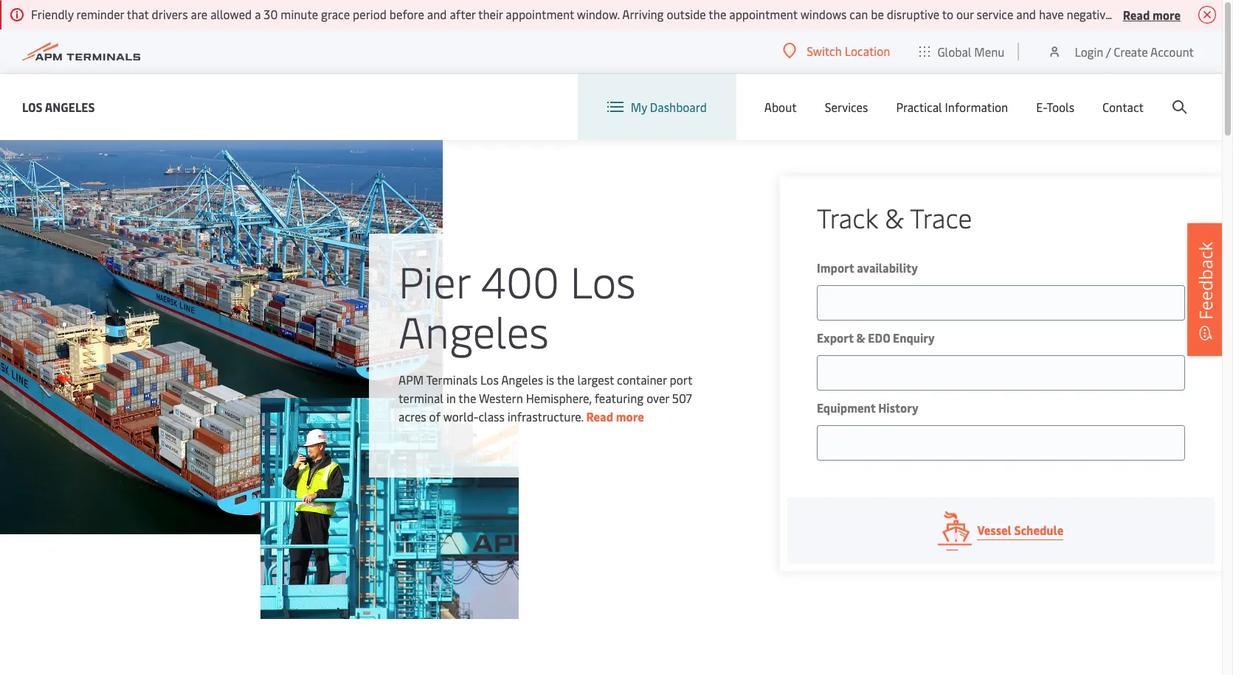 Task type: describe. For each thing, give the bounding box(es) containing it.
switch
[[807, 43, 842, 59]]

2 and from the left
[[1016, 6, 1036, 22]]

allowed
[[210, 6, 252, 22]]

switch location
[[807, 43, 890, 59]]

are
[[191, 6, 208, 22]]

my dashboard button
[[607, 74, 707, 140]]

global
[[937, 43, 971, 59]]

track & trace
[[817, 199, 972, 235]]

friendly reminder that drivers are allowed a 30 minute grace period before and after their appointment window. arriving outside the appointment windows can be disruptive to our service and have negative impacts on drivers who
[[31, 6, 1233, 22]]

los angeles link
[[22, 98, 95, 116]]

who
[[1215, 6, 1233, 22]]

about
[[764, 99, 797, 115]]

switch location button
[[783, 43, 890, 59]]

0 horizontal spatial los
[[22, 99, 43, 115]]

schedule
[[1014, 522, 1064, 539]]

outside
[[667, 6, 706, 22]]

about button
[[764, 74, 797, 140]]

that
[[127, 6, 149, 22]]

equipment history
[[817, 400, 918, 416]]

1 and from the left
[[427, 6, 447, 22]]

hemisphere,
[[526, 390, 592, 407]]

e-tools
[[1036, 99, 1074, 115]]

arriving
[[622, 6, 664, 22]]

be
[[871, 6, 884, 22]]

history
[[878, 400, 918, 416]]

more for read more button
[[1153, 6, 1181, 23]]

trace
[[910, 199, 972, 235]]

acres
[[398, 409, 426, 425]]

pier
[[398, 252, 470, 310]]

angeles for apm
[[501, 372, 543, 388]]

on
[[1159, 6, 1173, 22]]

terminals
[[426, 372, 478, 388]]

menu
[[974, 43, 1005, 59]]

los angeles
[[22, 99, 95, 115]]

practical information
[[896, 99, 1008, 115]]

create
[[1114, 43, 1148, 59]]

period
[[353, 6, 387, 22]]

contact button
[[1102, 74, 1144, 140]]

feedback button
[[1187, 223, 1224, 356]]

507
[[672, 390, 692, 407]]

account
[[1150, 43, 1194, 59]]

read more for read more button
[[1123, 6, 1181, 23]]

30
[[264, 6, 278, 22]]

2 vertical spatial the
[[458, 390, 476, 407]]

service
[[977, 6, 1013, 22]]

my dashboard
[[631, 99, 707, 115]]

/
[[1106, 43, 1111, 59]]

practical information button
[[896, 74, 1008, 140]]

global menu
[[937, 43, 1005, 59]]

read more button
[[1123, 5, 1181, 24]]

tools
[[1047, 99, 1074, 115]]

before
[[389, 6, 424, 22]]

location
[[845, 43, 890, 59]]

infrastructure.
[[507, 409, 584, 425]]

400
[[481, 252, 559, 310]]

apm
[[398, 372, 424, 388]]

services
[[825, 99, 868, 115]]

vessel
[[977, 522, 1012, 539]]

a
[[255, 6, 261, 22]]

1 vertical spatial the
[[557, 372, 575, 388]]

dashboard
[[650, 99, 707, 115]]

angeles for pier
[[398, 302, 549, 360]]

0 vertical spatial angeles
[[45, 99, 95, 115]]

los angeles pier 400 image
[[0, 140, 443, 535]]



Task type: vqa. For each thing, say whether or not it's contained in the screenshot.
WESTERN
yes



Task type: locate. For each thing, give the bounding box(es) containing it.
1 horizontal spatial and
[[1016, 6, 1036, 22]]

0 vertical spatial more
[[1153, 6, 1181, 23]]

0 vertical spatial the
[[709, 6, 726, 22]]

read
[[1123, 6, 1150, 23], [586, 409, 613, 425]]

2 vertical spatial angeles
[[501, 372, 543, 388]]

and left have
[[1016, 6, 1036, 22]]

vessel schedule
[[977, 522, 1064, 539]]

largest
[[577, 372, 614, 388]]

appointment
[[506, 6, 574, 22], [729, 6, 798, 22]]

and left after
[[427, 6, 447, 22]]

more up account
[[1153, 6, 1181, 23]]

over
[[646, 390, 669, 407]]

0 horizontal spatial drivers
[[152, 6, 188, 22]]

los for apm terminals los angeles is the largest container port terminal in the western hemisphere, featuring over 507 acres of world-class infrastructure.
[[480, 372, 499, 388]]

container
[[617, 372, 667, 388]]

western
[[479, 390, 523, 407]]

1 vertical spatial &
[[856, 330, 865, 346]]

los
[[22, 99, 43, 115], [570, 252, 636, 310], [480, 372, 499, 388]]

1 horizontal spatial read more
[[1123, 6, 1181, 23]]

import availability
[[817, 260, 918, 276]]

track
[[817, 199, 878, 235]]

read more up login / create account
[[1123, 6, 1181, 23]]

window.
[[577, 6, 620, 22]]

1 vertical spatial angeles
[[398, 302, 549, 360]]

0 horizontal spatial &
[[856, 330, 865, 346]]

1 vertical spatial los
[[570, 252, 636, 310]]

1 horizontal spatial &
[[885, 199, 904, 235]]

los inside apm terminals los angeles is the largest container port terminal in the western hemisphere, featuring over 507 acres of world-class infrastructure.
[[480, 372, 499, 388]]

1 horizontal spatial read
[[1123, 6, 1150, 23]]

& for edo
[[856, 330, 865, 346]]

more for read more link at the bottom of the page
[[616, 409, 644, 425]]

0 horizontal spatial appointment
[[506, 6, 574, 22]]

los inside pier 400 los angeles
[[570, 252, 636, 310]]

los for pier 400 los angeles
[[570, 252, 636, 310]]

1 vertical spatial more
[[616, 409, 644, 425]]

in
[[446, 390, 456, 407]]

the
[[709, 6, 726, 22], [557, 372, 575, 388], [458, 390, 476, 407]]

read more for read more link at the bottom of the page
[[586, 409, 644, 425]]

vessel schedule link
[[787, 498, 1215, 564]]

appointment right their
[[506, 6, 574, 22]]

apm terminals los angeles is the largest container port terminal in the western hemisphere, featuring over 507 acres of world-class infrastructure.
[[398, 372, 692, 425]]

2 drivers from the left
[[1176, 6, 1212, 22]]

1 drivers from the left
[[152, 6, 188, 22]]

more down featuring
[[616, 409, 644, 425]]

read left the on at the right of the page
[[1123, 6, 1150, 23]]

drivers left are
[[152, 6, 188, 22]]

equipment
[[817, 400, 876, 416]]

the right the in
[[458, 390, 476, 407]]

read more down featuring
[[586, 409, 644, 425]]

more inside button
[[1153, 6, 1181, 23]]

is
[[546, 372, 554, 388]]

import
[[817, 260, 854, 276]]

1 horizontal spatial more
[[1153, 6, 1181, 23]]

0 horizontal spatial and
[[427, 6, 447, 22]]

read more link
[[586, 409, 644, 425]]

information
[[945, 99, 1008, 115]]

to
[[942, 6, 953, 22]]

world-
[[443, 409, 478, 425]]

angeles inside pier 400 los angeles
[[398, 302, 549, 360]]

angeles inside apm terminals los angeles is the largest container port terminal in the western hemisphere, featuring over 507 acres of world-class infrastructure.
[[501, 372, 543, 388]]

their
[[478, 6, 503, 22]]

2 horizontal spatial the
[[709, 6, 726, 22]]

the right outside
[[709, 6, 726, 22]]

e-
[[1036, 99, 1047, 115]]

export & edo enquiry
[[817, 330, 935, 346]]

have
[[1039, 6, 1064, 22]]

0 vertical spatial read more
[[1123, 6, 1181, 23]]

la secondary image
[[261, 398, 519, 620]]

practical
[[896, 99, 942, 115]]

global menu button
[[905, 29, 1019, 73]]

port
[[670, 372, 692, 388]]

impacts
[[1114, 6, 1156, 22]]

disruptive
[[887, 6, 939, 22]]

and
[[427, 6, 447, 22], [1016, 6, 1036, 22]]

close alert image
[[1198, 6, 1216, 24]]

0 horizontal spatial read
[[586, 409, 613, 425]]

export
[[817, 330, 854, 346]]

0 vertical spatial read
[[1123, 6, 1150, 23]]

negative
[[1067, 6, 1112, 22]]

read for read more button
[[1123, 6, 1150, 23]]

1 horizontal spatial drivers
[[1176, 6, 1212, 22]]

drivers right the on at the right of the page
[[1176, 6, 1212, 22]]

0 vertical spatial los
[[22, 99, 43, 115]]

0 horizontal spatial the
[[458, 390, 476, 407]]

& for trace
[[885, 199, 904, 235]]

1 horizontal spatial the
[[557, 372, 575, 388]]

contact
[[1102, 99, 1144, 115]]

1 horizontal spatial appointment
[[729, 6, 798, 22]]

read down featuring
[[586, 409, 613, 425]]

2 horizontal spatial los
[[570, 252, 636, 310]]

after
[[450, 6, 476, 22]]

1 appointment from the left
[[506, 6, 574, 22]]

enquiry
[[893, 330, 935, 346]]

2 vertical spatial los
[[480, 372, 499, 388]]

edo
[[868, 330, 890, 346]]

class
[[478, 409, 505, 425]]

appointment left windows
[[729, 6, 798, 22]]

windows
[[800, 6, 847, 22]]

&
[[885, 199, 904, 235], [856, 330, 865, 346]]

drivers
[[152, 6, 188, 22], [1176, 6, 1212, 22]]

availability
[[857, 260, 918, 276]]

2 appointment from the left
[[729, 6, 798, 22]]

login
[[1075, 43, 1103, 59]]

0 horizontal spatial more
[[616, 409, 644, 425]]

grace
[[321, 6, 350, 22]]

read for read more link at the bottom of the page
[[586, 409, 613, 425]]

services button
[[825, 74, 868, 140]]

reminder
[[76, 6, 124, 22]]

featuring
[[595, 390, 644, 407]]

0 horizontal spatial read more
[[586, 409, 644, 425]]

my
[[631, 99, 647, 115]]

login / create account
[[1075, 43, 1194, 59]]

angeles
[[45, 99, 95, 115], [398, 302, 549, 360], [501, 372, 543, 388]]

login / create account link
[[1047, 30, 1194, 73]]

friendly
[[31, 6, 74, 22]]

1 vertical spatial read more
[[586, 409, 644, 425]]

of
[[429, 409, 441, 425]]

e-tools button
[[1036, 74, 1074, 140]]

1 vertical spatial read
[[586, 409, 613, 425]]

the right 'is'
[[557, 372, 575, 388]]

& left trace
[[885, 199, 904, 235]]

& left edo
[[856, 330, 865, 346]]

minute
[[281, 6, 318, 22]]

feedback
[[1193, 242, 1218, 320]]

terminal
[[398, 390, 443, 407]]

1 horizontal spatial los
[[480, 372, 499, 388]]

can
[[850, 6, 868, 22]]

our
[[956, 6, 974, 22]]

pier 400 los angeles
[[398, 252, 636, 360]]

read inside read more button
[[1123, 6, 1150, 23]]

0 vertical spatial &
[[885, 199, 904, 235]]



